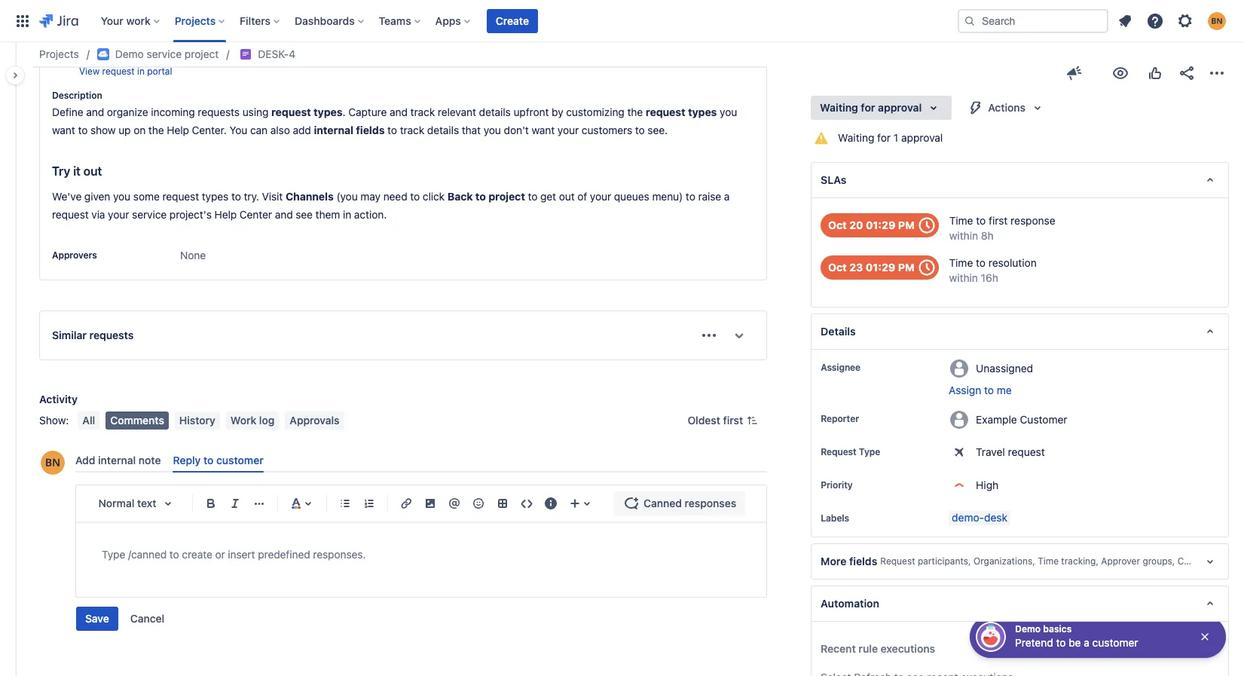 Task type: locate. For each thing, give the bounding box(es) containing it.
service up portal
[[147, 47, 182, 60]]

1 vertical spatial service
[[132, 208, 167, 221]]

0 horizontal spatial help
[[167, 124, 189, 137]]

help down incoming
[[167, 124, 189, 137]]

details
[[479, 106, 511, 118], [427, 124, 459, 137]]

0 vertical spatial you
[[720, 106, 737, 118]]

1 horizontal spatial fields
[[850, 555, 878, 568]]

waiting up warning: insufficient approvers icon
[[820, 101, 858, 114]]

for left 1 at the right
[[878, 131, 891, 144]]

1 vertical spatial your
[[590, 190, 611, 203]]

1 vertical spatial project
[[489, 190, 525, 203]]

actions image
[[1208, 64, 1226, 82]]

time up the within 16h button
[[949, 256, 973, 269]]

service down some
[[132, 208, 167, 221]]

tracking,
[[1062, 556, 1099, 567]]

first
[[989, 214, 1008, 227], [723, 414, 743, 427]]

to left show
[[78, 124, 88, 137]]

first inside time to first response within 8h
[[989, 214, 1008, 227]]

customer down work
[[216, 454, 264, 467]]

profile image of ben nelson image
[[41, 451, 65, 475]]

1 vertical spatial fields
[[850, 555, 878, 568]]

give feedback image
[[1066, 64, 1084, 82]]

Search field
[[958, 9, 1109, 33]]

1 vertical spatial clockicon image
[[915, 256, 939, 280]]

demo up view request in portal
[[115, 47, 144, 60]]

1 vertical spatial oct
[[829, 261, 847, 274]]

approval up 1 at the right
[[878, 101, 922, 114]]

mention image
[[446, 495, 464, 513]]

first up 8h
[[989, 214, 1008, 227]]

2 pm from the top
[[898, 261, 915, 274]]

all
[[82, 414, 95, 427]]

to up 8h
[[976, 214, 986, 227]]

editor toolbar toolbar
[[91, 487, 761, 520]]

0 horizontal spatial types
[[202, 190, 229, 203]]

and down we've given you some request types to try. visit channels (you may need to click back to project
[[275, 208, 293, 221]]

0 horizontal spatial a
[[724, 190, 730, 203]]

your down by
[[558, 124, 579, 137]]

want inside you want to show up on the help center. you can also add
[[52, 124, 75, 137]]

within left 16h
[[949, 271, 978, 284]]

want down upfront
[[532, 124, 555, 137]]

save
[[85, 612, 109, 625]]

priority
[[821, 479, 853, 491]]

center
[[240, 208, 272, 221]]

internal fields to track details that you don't want your customers to see.
[[314, 124, 668, 137]]

time up within 8h 'button'
[[950, 214, 974, 227]]

via down 'given' in the left top of the page
[[91, 208, 105, 221]]

for
[[861, 101, 876, 114], [878, 131, 891, 144]]

1 vertical spatial first
[[723, 414, 743, 427]]

1 vertical spatial projects
[[39, 47, 79, 60]]

projects inside projects dropdown button
[[175, 14, 216, 27]]

1 horizontal spatial the
[[628, 106, 643, 118]]

0 vertical spatial out
[[83, 164, 102, 178]]

1 oct from the top
[[829, 219, 847, 231]]

demo up 'pretend'
[[1015, 623, 1041, 635]]

in left portal
[[137, 66, 145, 77]]

first left newest first icon at the bottom of the page
[[723, 414, 743, 427]]

newest first image
[[746, 415, 758, 427]]

to up the within 16h button
[[976, 256, 986, 269]]

priority pin to top. only you can see pinned fields. image
[[856, 479, 868, 492]]

1 vertical spatial you
[[484, 124, 501, 137]]

primary element
[[9, 0, 958, 42]]

requests
[[198, 106, 240, 118], [89, 329, 134, 342]]

0 vertical spatial details
[[479, 106, 511, 118]]

to right reply
[[204, 454, 214, 467]]

details element
[[811, 314, 1229, 350]]

2 oct from the top
[[829, 261, 847, 274]]

comments button
[[106, 412, 169, 430]]

slas element
[[811, 162, 1229, 198]]

a inside to get out of your queues menu) to raise a request via your service project's help center and see them in action.
[[724, 190, 730, 203]]

1 vertical spatial track
[[400, 124, 425, 137]]

customer for example customer raised this request via email
[[125, 46, 175, 59]]

email
[[288, 46, 315, 59]]

requests right similar
[[89, 329, 134, 342]]

1 vertical spatial internal
[[98, 454, 136, 467]]

1 horizontal spatial details
[[479, 106, 511, 118]]

and up show
[[86, 106, 104, 118]]

1 within from the top
[[950, 229, 979, 242]]

to
[[78, 124, 88, 137], [388, 124, 397, 137], [635, 124, 645, 137], [231, 190, 241, 203], [410, 190, 420, 203], [476, 190, 486, 203], [528, 190, 538, 203], [686, 190, 696, 203], [976, 214, 986, 227], [976, 256, 986, 269], [984, 384, 994, 397], [204, 454, 214, 467], [1056, 636, 1066, 649]]

0 vertical spatial a
[[724, 190, 730, 203]]

request down demo service project image
[[102, 66, 135, 77]]

1 vertical spatial time
[[949, 256, 973, 269]]

example down the 'me'
[[976, 413, 1017, 426]]

oldest
[[688, 414, 721, 427]]

customer up travel request
[[1020, 413, 1068, 426]]

pm for oct 20 01:29 pm
[[898, 219, 915, 231]]

0 vertical spatial help
[[167, 124, 189, 137]]

out left of
[[559, 190, 575, 203]]

a right raise
[[724, 190, 730, 203]]

work log
[[231, 414, 275, 427]]

2 01:29 from the top
[[866, 261, 896, 274]]

fields right the more
[[850, 555, 878, 568]]

customer
[[125, 46, 175, 59], [1020, 413, 1068, 426]]

to left get at the top
[[528, 190, 538, 203]]

tab list
[[69, 448, 774, 473]]

example up view on the left top of page
[[79, 46, 122, 59]]

upfront
[[514, 106, 549, 118]]

0 vertical spatial oct
[[829, 219, 847, 231]]

0 horizontal spatial your
[[108, 208, 129, 221]]

help left center
[[214, 208, 237, 221]]

01:29 right 23
[[866, 261, 896, 274]]

projects
[[175, 14, 216, 27], [39, 47, 79, 60]]

0 vertical spatial customer
[[125, 46, 175, 59]]

1 vertical spatial pm
[[898, 261, 915, 274]]

in down '(you'
[[343, 208, 351, 221]]

resolution
[[989, 256, 1037, 269]]

1 pm from the top
[[898, 219, 915, 231]]

work
[[126, 14, 151, 27]]

0 vertical spatial pm
[[898, 219, 915, 231]]

the right on
[[148, 124, 164, 137]]

clockicon image for oct 20 01:29 pm
[[915, 213, 939, 237]]

details up internal fields to track details that you don't want your customers to see.
[[479, 106, 511, 118]]

1 horizontal spatial help
[[214, 208, 237, 221]]

and
[[86, 106, 104, 118], [390, 106, 408, 118], [275, 208, 293, 221]]

0 horizontal spatial first
[[723, 414, 743, 427]]

clockicon image left the within 16h button
[[915, 256, 939, 280]]

oct for oct 23 01:29 pm
[[829, 261, 847, 274]]

waiting for approval button
[[811, 96, 952, 120]]

1 01:29 from the top
[[866, 219, 896, 231]]

pm right 23
[[898, 261, 915, 274]]

in inside to get out of your queues menu) to raise a request via your service project's help center and see them in action.
[[343, 208, 351, 221]]

vote options: no one has voted for this issue yet. image
[[1147, 64, 1165, 82]]

none
[[180, 249, 206, 262]]

0 horizontal spatial for
[[861, 101, 876, 114]]

clockicon image
[[915, 213, 939, 237], [915, 256, 939, 280]]

1 horizontal spatial via
[[271, 46, 285, 59]]

project
[[185, 47, 219, 60], [489, 190, 525, 203]]

1 vertical spatial waiting
[[838, 131, 875, 144]]

emoji image
[[470, 495, 488, 513]]

project down projects dropdown button
[[185, 47, 219, 60]]

1 horizontal spatial request
[[881, 556, 916, 567]]

similar requests
[[52, 329, 134, 342]]

add
[[293, 124, 311, 137]]

more fields request participants, organizations, time tracking, approver groups, components, du
[[821, 555, 1245, 568]]

groups,
[[1143, 556, 1175, 567]]

2 clockicon image from the top
[[915, 256, 939, 280]]

add image, video, or file image
[[421, 495, 439, 513]]

and inside to get out of your queues menu) to raise a request via your service project's help center and see them in action.
[[275, 208, 293, 221]]

0 horizontal spatial example
[[79, 46, 122, 59]]

0 horizontal spatial internal
[[98, 454, 136, 467]]

0 vertical spatial project
[[185, 47, 219, 60]]

approval right 1 at the right
[[902, 131, 943, 144]]

example customer raised this request via email
[[79, 46, 315, 59]]

1 horizontal spatial want
[[532, 124, 555, 137]]

23
[[850, 261, 863, 274]]

on
[[134, 124, 146, 137]]

can
[[250, 124, 268, 137]]

0 vertical spatial request
[[821, 446, 857, 458]]

1 horizontal spatial example
[[976, 413, 1017, 426]]

for up waiting for 1 approval
[[861, 101, 876, 114]]

close image
[[1199, 631, 1211, 643]]

to left be
[[1056, 636, 1066, 649]]

service inside to get out of your queues menu) to raise a request via your service project's help center and see them in action.
[[132, 208, 167, 221]]

request
[[821, 446, 857, 458], [881, 556, 916, 567]]

you inside you want to show up on the help center. you can also add
[[720, 106, 737, 118]]

1 horizontal spatial projects
[[175, 14, 216, 27]]

your
[[101, 14, 123, 27]]

of
[[578, 190, 587, 203]]

help inside to get out of your queues menu) to raise a request via your service project's help center and see them in action.
[[214, 208, 237, 221]]

internal right add
[[98, 454, 136, 467]]

view request in portal
[[79, 66, 172, 77]]

to inside you want to show up on the help center. you can also add
[[78, 124, 88, 137]]

0 vertical spatial waiting
[[820, 101, 858, 114]]

banner
[[0, 0, 1245, 42]]

time inside the more fields request participants, organizations, time tracking, approver groups, components, du
[[1038, 556, 1059, 567]]

bullet list ⌘⇧8 image
[[336, 495, 354, 513]]

pm for oct 23 01:29 pm
[[898, 261, 915, 274]]

16h
[[981, 271, 999, 284]]

project left get at the top
[[489, 190, 525, 203]]

slas
[[821, 173, 847, 186]]

to left try.
[[231, 190, 241, 203]]

demo service project
[[115, 47, 219, 60]]

me
[[997, 384, 1012, 397]]

1 vertical spatial within
[[949, 271, 978, 284]]

queues
[[614, 190, 650, 203]]

0 vertical spatial projects
[[175, 14, 216, 27]]

waiting inside dropdown button
[[820, 101, 858, 114]]

oct left '20'
[[829, 219, 847, 231]]

1 vertical spatial customer
[[1020, 413, 1068, 426]]

your right of
[[590, 190, 611, 203]]

1
[[894, 131, 899, 144]]

details down the relevant
[[427, 124, 459, 137]]

code snippet image
[[518, 495, 536, 513]]

1 vertical spatial in
[[343, 208, 351, 221]]

0 vertical spatial your
[[558, 124, 579, 137]]

to left raise
[[686, 190, 696, 203]]

to left the 'me'
[[984, 384, 994, 397]]

customer inside demo basics pretend to be a customer
[[1093, 636, 1139, 649]]

via left 4
[[271, 46, 285, 59]]

time left 'tracking,'
[[1038, 556, 1059, 567]]

the up customers at the top
[[628, 106, 643, 118]]

1 horizontal spatial customer
[[1093, 636, 1139, 649]]

clockicon image left within 8h 'button'
[[915, 213, 939, 237]]

within inside time to resolution within 16h
[[949, 271, 978, 284]]

pretend
[[1015, 636, 1054, 649]]

organizations,
[[974, 556, 1036, 567]]

demo inside demo basics pretend to be a customer
[[1015, 623, 1041, 635]]

the
[[628, 106, 643, 118], [148, 124, 164, 137]]

0 vertical spatial in
[[137, 66, 145, 77]]

and right the capture
[[390, 106, 408, 118]]

0 horizontal spatial in
[[137, 66, 145, 77]]

projects left demo service project image
[[39, 47, 79, 60]]

out right it at the top left
[[83, 164, 102, 178]]

waiting for 1 approval
[[838, 131, 943, 144]]

customer right be
[[1093, 636, 1139, 649]]

1 vertical spatial for
[[878, 131, 891, 144]]

to down define and organize incoming requests using request types . capture and track relevant details upfront by customizing the request types
[[388, 124, 397, 137]]

2 vertical spatial your
[[108, 208, 129, 221]]

customer up portal
[[125, 46, 175, 59]]

0 vertical spatial 01:29
[[866, 219, 896, 231]]

want down "define"
[[52, 124, 75, 137]]

1 horizontal spatial and
[[275, 208, 293, 221]]

1 vertical spatial help
[[214, 208, 237, 221]]

your down 'given' in the left top of the page
[[108, 208, 129, 221]]

1 horizontal spatial demo
[[1015, 623, 1041, 635]]

desk-4
[[258, 47, 296, 60]]

demo
[[115, 47, 144, 60], [1015, 623, 1041, 635]]

time inside time to first response within 8h
[[950, 214, 974, 227]]

assign to me
[[949, 384, 1012, 397]]

pm right '20'
[[898, 219, 915, 231]]

0 vertical spatial time
[[950, 214, 974, 227]]

1 vertical spatial request
[[881, 556, 916, 567]]

get
[[541, 190, 556, 203]]

projects up example customer raised this request via email
[[175, 14, 216, 27]]

1 vertical spatial via
[[91, 208, 105, 221]]

1 want from the left
[[52, 124, 75, 137]]

demo service project image
[[97, 48, 109, 60]]

table image
[[494, 495, 512, 513]]

0 vertical spatial demo
[[115, 47, 144, 60]]

1 horizontal spatial internal
[[314, 124, 354, 137]]

example for example customer
[[976, 413, 1017, 426]]

0 vertical spatial clockicon image
[[915, 213, 939, 237]]

automation element
[[811, 586, 1229, 622]]

within inside time to first response within 8h
[[950, 229, 979, 242]]

more
[[821, 555, 847, 568]]

0 horizontal spatial projects
[[39, 47, 79, 60]]

0 vertical spatial first
[[989, 214, 1008, 227]]

track left the relevant
[[411, 106, 435, 118]]

1 vertical spatial the
[[148, 124, 164, 137]]

projects for projects dropdown button
[[175, 14, 216, 27]]

1 vertical spatial customer
[[1093, 636, 1139, 649]]

canned responses button
[[614, 492, 746, 516]]

0 vertical spatial approval
[[878, 101, 922, 114]]

approvers
[[52, 250, 97, 261]]

2 horizontal spatial your
[[590, 190, 611, 203]]

2 vertical spatial time
[[1038, 556, 1059, 567]]

0 vertical spatial internal
[[314, 124, 354, 137]]

oct
[[829, 219, 847, 231], [829, 261, 847, 274]]

1 vertical spatial demo
[[1015, 623, 1041, 635]]

to inside assign to me button
[[984, 384, 994, 397]]

1 vertical spatial details
[[427, 124, 459, 137]]

within left 8h
[[950, 229, 979, 242]]

request down we've
[[52, 208, 89, 221]]

fields down the capture
[[356, 124, 385, 137]]

jira image
[[39, 12, 78, 30], [39, 12, 78, 30]]

teams
[[379, 14, 411, 27]]

a right be
[[1084, 636, 1090, 649]]

the inside you want to show up on the help center. you can also add
[[148, 124, 164, 137]]

0 vertical spatial within
[[950, 229, 979, 242]]

canned
[[644, 497, 682, 510]]

du
[[1237, 556, 1245, 567]]

oct left 23
[[829, 261, 847, 274]]

apps
[[435, 14, 461, 27]]

request left participants,
[[881, 556, 916, 567]]

fields inside the more fields element
[[850, 555, 878, 568]]

time inside time to resolution within 16h
[[949, 256, 973, 269]]

1 horizontal spatial customer
[[1020, 413, 1068, 426]]

1 horizontal spatial requests
[[198, 106, 240, 118]]

out inside to get out of your queues menu) to raise a request via your service project's help center and see them in action.
[[559, 190, 575, 203]]

1 horizontal spatial your
[[558, 124, 579, 137]]

for inside dropdown button
[[861, 101, 876, 114]]

0 vertical spatial example
[[79, 46, 122, 59]]

waiting down waiting for approval
[[838, 131, 875, 144]]

demo-desk
[[952, 511, 1008, 524]]

view
[[79, 66, 100, 77]]

you
[[230, 124, 248, 137]]

description
[[52, 90, 102, 101]]

settings image
[[1177, 12, 1195, 30]]

view request in portal link
[[79, 65, 172, 78]]

0 horizontal spatial via
[[91, 208, 105, 221]]

save button
[[76, 607, 118, 631]]

1 clockicon image from the top
[[915, 213, 939, 237]]

01:29 right '20'
[[866, 219, 896, 231]]

visit
[[262, 190, 283, 203]]

waiting for waiting for approval
[[820, 101, 858, 114]]

create
[[496, 14, 529, 27]]

out for it
[[83, 164, 102, 178]]

for for 1
[[878, 131, 891, 144]]

fields for more
[[850, 555, 878, 568]]

0 vertical spatial fields
[[356, 124, 385, 137]]

sidebar navigation image
[[0, 60, 33, 90]]

teams button
[[374, 9, 426, 33]]

to inside demo basics pretend to be a customer
[[1056, 636, 1066, 649]]

0 horizontal spatial out
[[83, 164, 102, 178]]

requests up center.
[[198, 106, 240, 118]]

text
[[137, 497, 156, 510]]

menu bar
[[75, 412, 347, 430]]

0 horizontal spatial you
[[113, 190, 131, 203]]

0 horizontal spatial requests
[[89, 329, 134, 342]]

0 horizontal spatial customer
[[216, 454, 264, 467]]

define and organize incoming requests using request types . capture and track relevant details upfront by customizing the request types
[[52, 106, 717, 118]]

track down define and organize incoming requests using request types . capture and track relevant details upfront by customizing the request types
[[400, 124, 425, 137]]

approval
[[878, 101, 922, 114], [902, 131, 943, 144]]

2 within from the top
[[949, 271, 978, 284]]

internal down .
[[314, 124, 354, 137]]

approvals
[[290, 414, 340, 427]]

1 vertical spatial 01:29
[[866, 261, 896, 274]]

help
[[167, 124, 189, 137], [214, 208, 237, 221]]

request up see.
[[646, 106, 686, 118]]

time
[[950, 214, 974, 227], [949, 256, 973, 269], [1038, 556, 1059, 567]]

them
[[316, 208, 340, 221]]

a inside demo basics pretend to be a customer
[[1084, 636, 1090, 649]]

request left "type"
[[821, 446, 857, 458]]

see.
[[648, 124, 668, 137]]

request inside the more fields request participants, organizations, time tracking, approver groups, components, du
[[881, 556, 916, 567]]

oldest first
[[688, 414, 743, 427]]

try.
[[244, 190, 259, 203]]

0 vertical spatial requests
[[198, 106, 240, 118]]

capture
[[348, 106, 387, 118]]

you want to show up on the help center. you can also add
[[52, 106, 740, 137]]

2 horizontal spatial you
[[720, 106, 737, 118]]

1 horizontal spatial in
[[343, 208, 351, 221]]



Task type: vqa. For each thing, say whether or not it's contained in the screenshot.
A requests that may require approval. Icon
no



Task type: describe. For each thing, give the bounding box(es) containing it.
reporter pin to top. only you can see pinned fields. image
[[862, 413, 874, 425]]

customer for example customer
[[1020, 413, 1068, 426]]

dashboards
[[295, 14, 355, 27]]

Reply to customer - Main content area, start typing to enter text. text field
[[102, 546, 741, 564]]

time to first response within 8h
[[950, 214, 1056, 242]]

need
[[383, 190, 408, 203]]

approval inside dropdown button
[[878, 101, 922, 114]]

01:29 for 20
[[866, 219, 896, 231]]

for for approval
[[861, 101, 876, 114]]

projects button
[[170, 9, 231, 33]]

customizing
[[566, 106, 625, 118]]

your work button
[[96, 9, 166, 33]]

reply
[[173, 454, 201, 467]]

also
[[271, 124, 290, 137]]

action.
[[354, 208, 387, 221]]

click
[[423, 190, 445, 203]]

canned responses
[[644, 497, 737, 510]]

1 horizontal spatial project
[[489, 190, 525, 203]]

2 horizontal spatial and
[[390, 106, 408, 118]]

show:
[[39, 414, 69, 427]]

2 want from the left
[[532, 124, 555, 137]]

more fields element
[[811, 544, 1245, 580]]

demo-
[[952, 511, 985, 524]]

projects for projects link
[[39, 47, 79, 60]]

clockicon image for oct 23 01:29 pm
[[915, 256, 939, 280]]

0 horizontal spatial project
[[185, 47, 219, 60]]

via inside to get out of your queues menu) to raise a request via your service project's help center and see them in action.
[[91, 208, 105, 221]]

apps button
[[431, 9, 476, 33]]

watch options: you are not watching this issue, 0 people watching image
[[1112, 64, 1130, 82]]

by
[[552, 106, 564, 118]]

0 vertical spatial via
[[271, 46, 285, 59]]

normal text button
[[91, 487, 186, 520]]

labels pin to top. only you can see pinned fields. image
[[853, 513, 865, 525]]

warning: insufficient approvers image
[[813, 129, 831, 147]]

activity
[[39, 393, 78, 406]]

share image
[[1178, 64, 1196, 82]]

request down example customer
[[1008, 446, 1045, 458]]

relevant
[[438, 106, 476, 118]]

demo for demo basics pretend to be a customer
[[1015, 623, 1041, 635]]

1 horizontal spatial you
[[484, 124, 501, 137]]

oct for oct 20 01:29 pm
[[829, 219, 847, 231]]

labels
[[821, 513, 850, 524]]

desk
[[985, 511, 1008, 524]]

try it out
[[52, 164, 102, 178]]

reply to customer
[[173, 454, 264, 467]]

log
[[259, 414, 275, 427]]

copy link to issue image
[[293, 47, 305, 60]]

travel
[[976, 446, 1005, 458]]

desk-
[[258, 47, 289, 60]]

assignee
[[821, 362, 861, 373]]

oct 20 01:29 pm
[[829, 219, 915, 231]]

01:29 for 23
[[866, 261, 896, 274]]

show image
[[728, 323, 752, 348]]

2 horizontal spatial types
[[688, 106, 717, 118]]

request right "this"
[[231, 46, 268, 59]]

service request with approvals image
[[240, 48, 252, 60]]

it
[[73, 164, 81, 178]]

back
[[448, 190, 473, 203]]

notifications image
[[1116, 12, 1134, 30]]

help image
[[1147, 12, 1165, 30]]

this
[[210, 46, 228, 59]]

1 horizontal spatial types
[[314, 106, 343, 118]]

1 vertical spatial approval
[[902, 131, 943, 144]]

filters button
[[235, 9, 286, 33]]

center.
[[192, 124, 227, 137]]

similar
[[52, 329, 87, 342]]

reporter
[[821, 413, 859, 424]]

high
[[976, 479, 999, 492]]

try
[[52, 164, 70, 178]]

tab list containing add internal note
[[69, 448, 774, 473]]

0 horizontal spatial and
[[86, 106, 104, 118]]

to get out of your queues menu) to raise a request via your service project's help center and see them in action.
[[52, 190, 733, 221]]

channels
[[286, 190, 334, 203]]

within 8h button
[[950, 228, 994, 244]]

0 vertical spatial the
[[628, 106, 643, 118]]

demo basics pretend to be a customer
[[1015, 623, 1139, 649]]

filters
[[240, 14, 271, 27]]

0 vertical spatial service
[[147, 47, 182, 60]]

fields for internal
[[356, 124, 385, 137]]

time for time to resolution within 16h
[[949, 256, 973, 269]]

demo-desk link
[[949, 511, 1011, 526]]

numbered list ⌘⇧7 image
[[360, 495, 378, 513]]

actions
[[988, 101, 1026, 114]]

request inside to get out of your queues menu) to raise a request via your service project's help center and see them in action.
[[52, 208, 89, 221]]

that
[[462, 124, 481, 137]]

request up project's
[[162, 190, 199, 203]]

0 vertical spatial track
[[411, 106, 435, 118]]

2 vertical spatial you
[[113, 190, 131, 203]]

to left the click
[[410, 190, 420, 203]]

responses
[[685, 497, 737, 510]]

organize
[[107, 106, 148, 118]]

some
[[133, 190, 160, 203]]

more formatting image
[[250, 495, 268, 513]]

we've
[[52, 190, 82, 203]]

first inside button
[[723, 414, 743, 427]]

demo service project link
[[97, 45, 219, 63]]

may
[[361, 190, 381, 203]]

portal
[[147, 66, 172, 77]]

to left see.
[[635, 124, 645, 137]]

don't
[[504, 124, 529, 137]]

out for get
[[559, 190, 575, 203]]

time to resolution within 16h
[[949, 256, 1037, 284]]

1 vertical spatial requests
[[89, 329, 134, 342]]

request up add
[[271, 106, 311, 118]]

8h
[[981, 229, 994, 242]]

(you
[[337, 190, 358, 203]]

to inside time to resolution within 16h
[[976, 256, 986, 269]]

banner containing your work
[[0, 0, 1245, 42]]

raise
[[698, 190, 722, 203]]

work
[[231, 414, 257, 427]]

waiting for waiting for 1 approval
[[838, 131, 875, 144]]

up
[[119, 124, 131, 137]]

type
[[859, 446, 881, 458]]

your profile and settings image
[[1208, 12, 1226, 30]]

dashboards button
[[290, 9, 370, 33]]

0 vertical spatial customer
[[216, 454, 264, 467]]

example customer
[[976, 413, 1068, 426]]

info panel image
[[542, 495, 560, 513]]

time for time to first response within 8h
[[950, 214, 974, 227]]

italic ⌘i image
[[226, 495, 244, 513]]

to inside time to first response within 8h
[[976, 214, 986, 227]]

work log button
[[226, 412, 279, 430]]

to right back
[[476, 190, 486, 203]]

0 horizontal spatial details
[[427, 124, 459, 137]]

participants,
[[918, 556, 971, 567]]

approvals button
[[285, 412, 344, 430]]

add internal note
[[75, 454, 161, 467]]

link image
[[397, 495, 415, 513]]

your work
[[101, 14, 151, 27]]

project's
[[170, 208, 212, 221]]

0 horizontal spatial request
[[821, 446, 857, 458]]

example for example customer raised this request via email
[[79, 46, 122, 59]]

help inside you want to show up on the help center. you can also add
[[167, 124, 189, 137]]

menu bar containing all
[[75, 412, 347, 430]]

bold ⌘b image
[[202, 495, 220, 513]]

details
[[821, 325, 856, 338]]

incoming
[[151, 106, 195, 118]]

comments
[[110, 414, 164, 427]]

search image
[[964, 15, 976, 27]]

customers
[[582, 124, 633, 137]]

demo for demo service project
[[115, 47, 144, 60]]

appswitcher icon image
[[14, 12, 32, 30]]

.
[[343, 106, 346, 118]]



